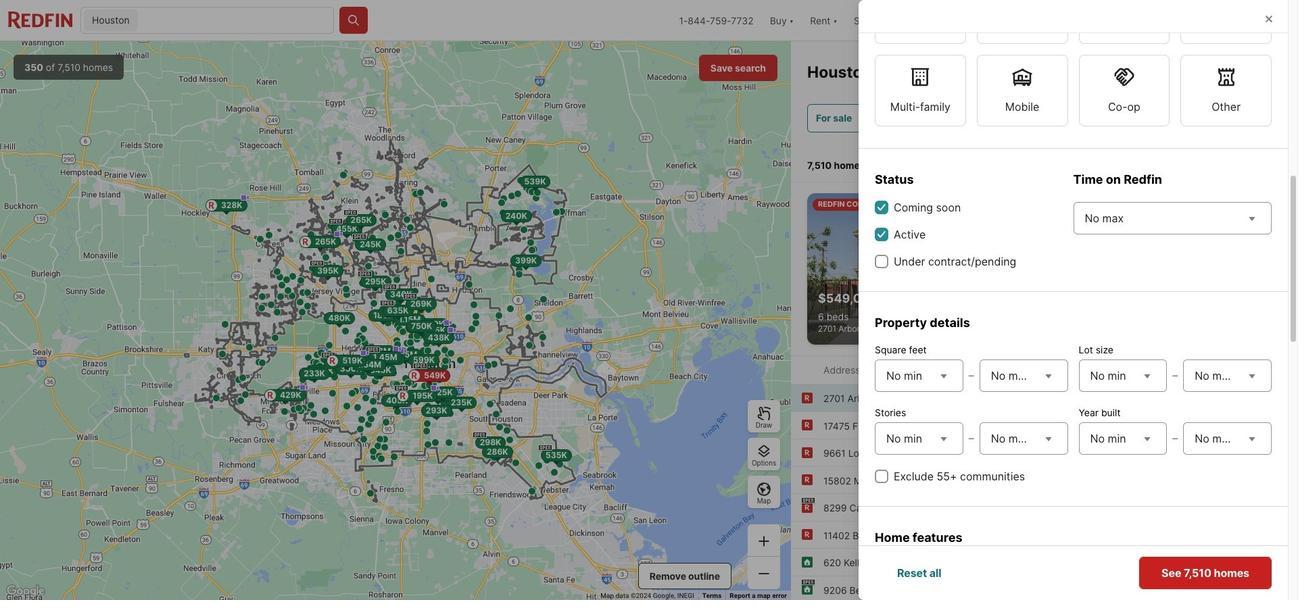 Task type: describe. For each thing, give the bounding box(es) containing it.
1 cell from the left
[[877, 577, 912, 601]]

3 cell from the left
[[945, 577, 973, 601]]

toggle search results table view tab
[[1222, 146, 1269, 179]]

toggle search results photos view tab
[[1167, 146, 1219, 179]]

google image
[[3, 583, 48, 601]]

2 cell from the left
[[915, 577, 942, 601]]



Task type: locate. For each thing, give the bounding box(es) containing it.
map region
[[0, 41, 792, 601]]

None checkbox
[[875, 201, 889, 214], [875, 228, 889, 242], [875, 255, 889, 269], [875, 470, 889, 484], [875, 201, 889, 214], [875, 228, 889, 242], [875, 255, 889, 269], [875, 470, 889, 484]]

list box
[[875, 0, 1273, 127]]

submit search image
[[347, 14, 361, 27]]

cell
[[877, 577, 912, 601], [915, 577, 942, 601], [945, 577, 973, 601]]

0 horizontal spatial cell
[[877, 577, 912, 601]]

2 horizontal spatial cell
[[945, 577, 973, 601]]

1 horizontal spatial cell
[[915, 577, 942, 601]]

option
[[875, 0, 967, 44], [977, 0, 1069, 44], [1079, 0, 1171, 44], [1181, 0, 1273, 44], [875, 55, 967, 127], [977, 55, 1069, 127], [1079, 55, 1171, 127], [1181, 55, 1273, 127]]

select a min and max value element
[[875, 357, 1069, 395], [1079, 357, 1273, 395], [875, 420, 1069, 458], [1079, 420, 1273, 458]]

dialog
[[859, 0, 1299, 601]]

None search field
[[141, 7, 334, 35]]

number of garage spots row
[[875, 575, 1069, 601]]

tab list
[[1153, 143, 1283, 182]]



Task type: vqa. For each thing, say whether or not it's contained in the screenshot.
3rd Cell from the left
yes



